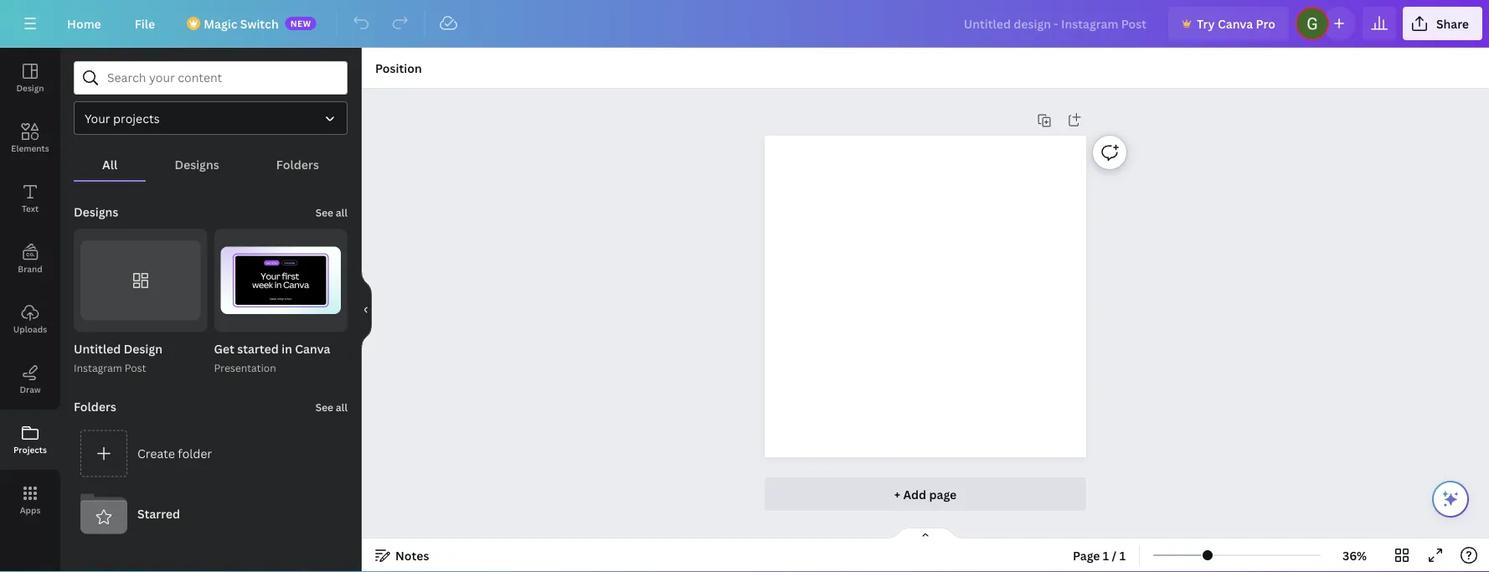 Task type: vqa. For each thing, say whether or not it's contained in the screenshot.
bottom do
no



Task type: locate. For each thing, give the bounding box(es) containing it.
see all button down folders button
[[314, 195, 349, 229]]

position button
[[369, 54, 429, 81]]

folders
[[276, 156, 319, 172], [74, 399, 116, 415]]

presentation
[[214, 361, 276, 375]]

magic
[[204, 16, 238, 31]]

0 vertical spatial designs
[[175, 156, 219, 172]]

1 horizontal spatial folders
[[276, 156, 319, 172]]

canva
[[1218, 16, 1254, 31], [295, 341, 331, 357]]

share
[[1437, 16, 1470, 31]]

see all down folders button
[[316, 206, 348, 220]]

get started in canva group
[[214, 229, 348, 377]]

1 vertical spatial design
[[124, 341, 163, 357]]

0 horizontal spatial folders
[[74, 399, 116, 415]]

untitled
[[74, 341, 121, 357]]

design up elements button
[[16, 82, 44, 93]]

all button
[[74, 148, 146, 180]]

brand button
[[0, 229, 60, 289]]

+ add page
[[895, 486, 957, 502]]

1 horizontal spatial designs
[[175, 156, 219, 172]]

2 all from the top
[[336, 401, 348, 414]]

create
[[137, 446, 175, 462]]

see for designs
[[316, 206, 334, 220]]

see all
[[316, 206, 348, 220], [316, 401, 348, 414]]

designs
[[175, 156, 219, 172], [74, 204, 118, 220]]

all
[[336, 206, 348, 220], [336, 401, 348, 414]]

canva inside get started in canva presentation
[[295, 341, 331, 357]]

canva assistant image
[[1441, 489, 1461, 509]]

1
[[307, 316, 312, 328], [1103, 548, 1110, 564], [1120, 548, 1126, 564]]

notes
[[395, 548, 429, 564]]

new
[[290, 18, 312, 29]]

see
[[316, 206, 334, 220], [316, 401, 334, 414]]

/
[[1112, 548, 1117, 564]]

apps
[[20, 504, 41, 516]]

post
[[125, 361, 146, 375]]

design up post
[[124, 341, 163, 357]]

1 see all from the top
[[316, 206, 348, 220]]

instagram
[[74, 361, 122, 375]]

2 see all button from the top
[[314, 390, 349, 424]]

1 vertical spatial designs
[[74, 204, 118, 220]]

Design title text field
[[951, 7, 1162, 40]]

see down folders button
[[316, 206, 334, 220]]

0 vertical spatial all
[[336, 206, 348, 220]]

0 horizontal spatial 1
[[307, 316, 312, 328]]

0 vertical spatial canva
[[1218, 16, 1254, 31]]

projects
[[13, 444, 47, 455]]

designs button
[[146, 148, 248, 180]]

group
[[74, 229, 207, 332]]

1 of 27 group
[[214, 229, 348, 332]]

design button
[[0, 48, 60, 108]]

0 vertical spatial see
[[316, 206, 334, 220]]

1 inside group
[[307, 316, 312, 328]]

27
[[330, 316, 340, 328]]

0 horizontal spatial design
[[16, 82, 44, 93]]

+ add page button
[[765, 478, 1087, 511]]

elements
[[11, 142, 49, 154]]

show pages image
[[886, 527, 966, 540]]

1 left /
[[1103, 548, 1110, 564]]

0 horizontal spatial canva
[[295, 341, 331, 357]]

page
[[930, 486, 957, 502]]

1 vertical spatial folders
[[74, 399, 116, 415]]

1 vertical spatial see
[[316, 401, 334, 414]]

uploads button
[[0, 289, 60, 349]]

1 see all button from the top
[[314, 195, 349, 229]]

1 vertical spatial all
[[336, 401, 348, 414]]

1 horizontal spatial canva
[[1218, 16, 1254, 31]]

1 left "of"
[[307, 316, 312, 328]]

0 vertical spatial design
[[16, 82, 44, 93]]

started
[[237, 341, 279, 357]]

1 vertical spatial see all
[[316, 401, 348, 414]]

elements button
[[0, 108, 60, 168]]

canva right "in"
[[295, 341, 331, 357]]

see down get started in canva presentation
[[316, 401, 334, 414]]

try
[[1197, 16, 1215, 31]]

all for folders
[[336, 401, 348, 414]]

switch
[[240, 16, 279, 31]]

1 vertical spatial canva
[[295, 341, 331, 357]]

2 see from the top
[[316, 401, 334, 414]]

of
[[315, 316, 327, 328]]

try canva pro
[[1197, 16, 1276, 31]]

1 vertical spatial see all button
[[314, 390, 349, 424]]

2 see all from the top
[[316, 401, 348, 414]]

canva right try
[[1218, 16, 1254, 31]]

1 all from the top
[[336, 206, 348, 220]]

add
[[904, 486, 927, 502]]

1 horizontal spatial design
[[124, 341, 163, 357]]

main menu bar
[[0, 0, 1490, 48]]

projects button
[[0, 410, 60, 470]]

canva inside button
[[1218, 16, 1254, 31]]

see all button down get started in canva presentation
[[314, 390, 349, 424]]

1 see from the top
[[316, 206, 334, 220]]

home
[[67, 16, 101, 31]]

designs down your projects button
[[175, 156, 219, 172]]

1 horizontal spatial 1
[[1103, 548, 1110, 564]]

design
[[16, 82, 44, 93], [124, 341, 163, 357]]

0 horizontal spatial designs
[[74, 204, 118, 220]]

0 vertical spatial see all button
[[314, 195, 349, 229]]

see all down get started in canva presentation
[[316, 401, 348, 414]]

all
[[102, 156, 117, 172]]

1 right /
[[1120, 548, 1126, 564]]

0 vertical spatial folders
[[276, 156, 319, 172]]

+
[[895, 486, 901, 502]]

0 vertical spatial see all
[[316, 206, 348, 220]]

folder
[[178, 446, 212, 462]]

designs down all
[[74, 204, 118, 220]]

text
[[22, 203, 39, 214]]

1 of 27
[[307, 316, 340, 328]]

uploads
[[13, 323, 47, 335]]

see for folders
[[316, 401, 334, 414]]

see all button
[[314, 195, 349, 229], [314, 390, 349, 424]]



Task type: describe. For each thing, give the bounding box(es) containing it.
side panel tab list
[[0, 48, 60, 530]]

your projects
[[85, 110, 160, 126]]

get
[[214, 341, 235, 357]]

hide image
[[361, 270, 372, 350]]

notes button
[[369, 542, 436, 569]]

draw button
[[0, 349, 60, 410]]

in
[[282, 341, 292, 357]]

folders inside button
[[276, 156, 319, 172]]

your
[[85, 110, 110, 126]]

see all for folders
[[316, 401, 348, 414]]

apps button
[[0, 470, 60, 530]]

get started in canva presentation
[[214, 341, 331, 375]]

share button
[[1403, 7, 1483, 40]]

see all button for folders
[[314, 390, 349, 424]]

design inside button
[[16, 82, 44, 93]]

Search your content search field
[[107, 62, 337, 94]]

design inside untitled design instagram post
[[124, 341, 163, 357]]

2 horizontal spatial 1
[[1120, 548, 1126, 564]]

create folder button
[[74, 424, 348, 484]]

see all button for designs
[[314, 195, 349, 229]]

36% button
[[1328, 542, 1383, 569]]

draw
[[20, 384, 41, 395]]

36%
[[1343, 548, 1368, 564]]

brand
[[18, 263, 42, 274]]

text button
[[0, 168, 60, 229]]

file button
[[121, 7, 169, 40]]

untitled design group
[[74, 229, 207, 377]]

designs inside button
[[175, 156, 219, 172]]

magic switch
[[204, 16, 279, 31]]

create folder
[[137, 446, 212, 462]]

position
[[375, 60, 422, 76]]

all for designs
[[336, 206, 348, 220]]

page
[[1073, 548, 1101, 564]]

home link
[[54, 7, 115, 40]]

try canva pro button
[[1169, 7, 1289, 40]]

projects
[[113, 110, 160, 126]]

see all for designs
[[316, 206, 348, 220]]

starred button
[[74, 484, 348, 544]]

Select ownership filter button
[[74, 101, 348, 135]]

file
[[135, 16, 155, 31]]

untitled design instagram post
[[74, 341, 163, 375]]

starred
[[137, 506, 180, 522]]

folders button
[[248, 148, 348, 180]]

pro
[[1256, 16, 1276, 31]]

page 1 / 1
[[1073, 548, 1126, 564]]



